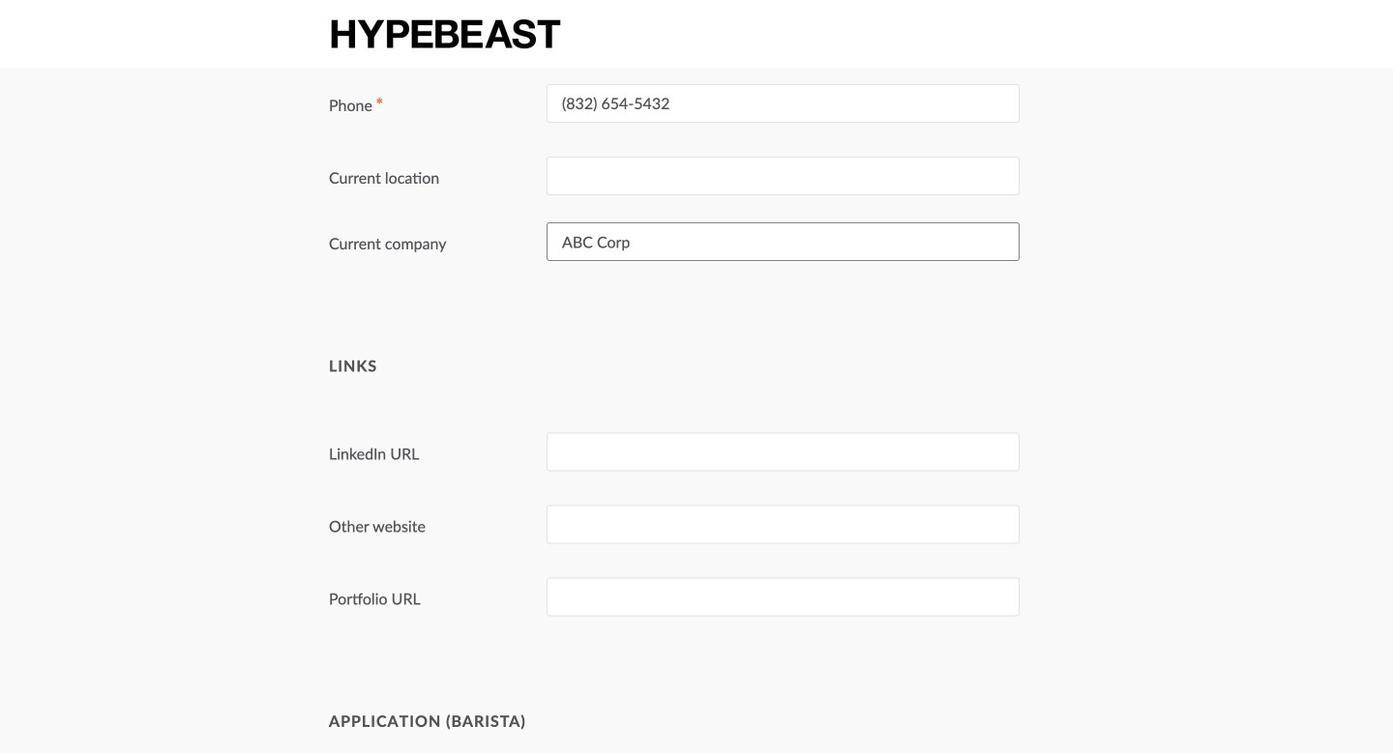 Task type: vqa. For each thing, say whether or not it's contained in the screenshot.
the Hypebeast logo
yes



Task type: locate. For each thing, give the bounding box(es) containing it.
None email field
[[547, 11, 1020, 50]]

None text field
[[547, 157, 1020, 195]]

None text field
[[547, 84, 1020, 123], [547, 223, 1020, 261], [547, 433, 1020, 472], [547, 506, 1020, 544], [547, 578, 1020, 617], [547, 84, 1020, 123], [547, 223, 1020, 261], [547, 433, 1020, 472], [547, 506, 1020, 544], [547, 578, 1020, 617]]



Task type: describe. For each thing, give the bounding box(es) containing it.
hypebeast logo image
[[329, 17, 563, 51]]



